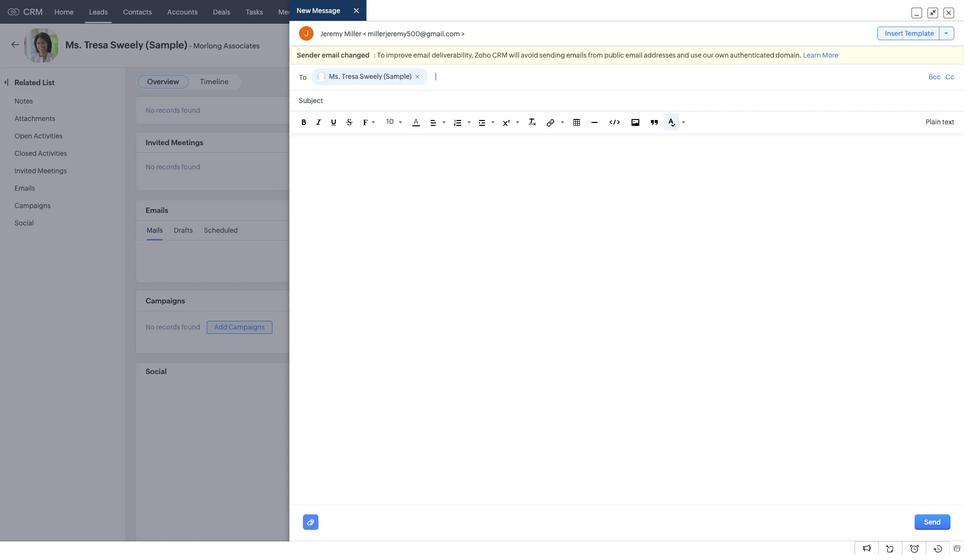 Task type: describe. For each thing, give the bounding box(es) containing it.
contacts link
[[115, 0, 160, 23]]

scheduled
[[204, 227, 238, 234]]

ms. for ms. tresa sweely (sample)
[[329, 73, 340, 81]]

previous record image
[[926, 42, 931, 49]]

addresses
[[644, 51, 676, 59]]

new message
[[296, 7, 340, 15]]

associates
[[223, 42, 260, 50]]

tresa for ms. tresa sweely (sample)
[[342, 73, 358, 81]]

your
[[518, 531, 532, 539]]

send button
[[915, 515, 950, 530]]

sweely for ms. tresa sweely (sample) - morlong associates
[[110, 39, 143, 50]]

plain
[[926, 118, 941, 126]]

-
[[190, 42, 192, 50]]

start
[[450, 531, 466, 539]]

3 no records found from the top
[[146, 323, 200, 331]]

calls link
[[315, 0, 346, 23]]

2 email from the left
[[413, 51, 430, 59]]

spell check image
[[668, 119, 675, 127]]

closed activities
[[15, 150, 67, 157]]

convert
[[814, 42, 840, 49]]

1 horizontal spatial campaigns
[[146, 297, 185, 305]]

on
[[574, 531, 582, 539]]

changed
[[341, 51, 369, 59]]

related
[[15, 78, 41, 87]]

2 horizontal spatial campaigns
[[229, 323, 265, 331]]

2 found from the top
[[181, 163, 200, 171]]

add campaigns link
[[206, 321, 272, 334]]

sender email changed : to improve email deliverability, zoho crm will avoid sending emails from public email addresses and use our own authenticated domain. learn more
[[297, 51, 838, 59]]

notes link
[[15, 97, 33, 105]]

send for send
[[924, 518, 941, 526]]

2 no from the top
[[146, 163, 155, 171]]

emails link
[[15, 184, 35, 192]]

ms. tresa sweely (sample)
[[329, 73, 411, 81]]

from
[[588, 51, 603, 59]]

crm link
[[8, 7, 43, 17]]

indent image
[[479, 120, 485, 126]]

add campaigns
[[214, 323, 265, 331]]

learn
[[803, 51, 821, 59]]

send for send email
[[755, 42, 772, 49]]

1 no from the top
[[146, 106, 155, 114]]

improve
[[386, 51, 412, 59]]

0 vertical spatial invited
[[146, 138, 169, 147]]

a link
[[412, 118, 420, 126]]

tasks link
[[238, 0, 271, 23]]

1 email from the left
[[322, 51, 339, 59]]

deals link
[[205, 0, 238, 23]]

home
[[54, 8, 74, 16]]

start interacting with your connections on social networks
[[450, 531, 632, 539]]

email
[[773, 42, 791, 49]]

new
[[296, 7, 311, 15]]

more
[[822, 51, 838, 59]]

(sample) for ms. tresa sweely (sample)
[[383, 73, 411, 81]]

add
[[214, 323, 227, 331]]

reports
[[354, 8, 379, 16]]

1 horizontal spatial invited meetings
[[146, 138, 203, 147]]

accounts
[[167, 8, 198, 16]]

1 no records found from the top
[[146, 106, 200, 114]]

0 vertical spatial emails
[[15, 184, 35, 192]]

1 horizontal spatial to
[[377, 51, 385, 59]]

campaigns link
[[15, 202, 51, 210]]

2 no records found from the top
[[146, 163, 200, 171]]

calls
[[323, 8, 338, 16]]

a
[[414, 118, 418, 126]]

tasks
[[246, 8, 263, 16]]

links image
[[546, 119, 554, 127]]

closed
[[15, 150, 37, 157]]

overview
[[147, 77, 179, 86]]

edit
[[864, 42, 876, 49]]

morlong
[[193, 42, 222, 50]]

open activities
[[15, 132, 63, 140]]

own
[[715, 51, 729, 59]]

attachments
[[15, 115, 55, 122]]

ago
[[933, 81, 945, 88]]

drafts
[[174, 227, 193, 234]]

domain.
[[776, 51, 802, 59]]

sender
[[297, 51, 320, 59]]

insert template
[[885, 30, 934, 37]]

open
[[15, 132, 32, 140]]

deliverability,
[[432, 51, 473, 59]]

tresa for ms. tresa sweely (sample) - morlong associates
[[84, 39, 108, 50]]

related list
[[15, 78, 56, 87]]

emails
[[566, 51, 587, 59]]

text
[[942, 118, 954, 126]]

attachments link
[[15, 115, 55, 122]]

bcc
[[929, 73, 941, 81]]

sweely for ms. tresa sweely (sample)
[[360, 73, 382, 81]]

ms. for ms. tresa sweely (sample) - morlong associates
[[65, 39, 82, 50]]

networks
[[603, 531, 632, 539]]

overview link
[[147, 77, 179, 86]]

contacts
[[123, 8, 152, 16]]

closed activities link
[[15, 150, 67, 157]]

Subject text field
[[289, 91, 964, 111]]

activities for open activities
[[34, 132, 63, 140]]

alignment image
[[430, 120, 436, 126]]

mails
[[147, 227, 163, 234]]

marketplace element
[[875, 0, 895, 23]]

leads link
[[81, 0, 115, 23]]

our
[[703, 51, 714, 59]]

2 vertical spatial meetings
[[38, 167, 67, 175]]

0 vertical spatial social
[[15, 219, 34, 227]]

update
[[883, 81, 905, 88]]

message
[[312, 7, 340, 15]]

learn more link
[[803, 51, 838, 59]]



Task type: vqa. For each thing, say whether or not it's contained in the screenshot.
the Call Owner
no



Task type: locate. For each thing, give the bounding box(es) containing it.
1 horizontal spatial :
[[906, 81, 908, 88]]

and
[[677, 51, 689, 59]]

0 horizontal spatial (sample)
[[146, 39, 187, 50]]

1 vertical spatial meetings
[[171, 138, 203, 147]]

1 vertical spatial no
[[146, 163, 155, 171]]

1 vertical spatial invited
[[15, 167, 36, 175]]

will
[[509, 51, 519, 59]]

0 vertical spatial ms.
[[65, 39, 82, 50]]

tresa down changed
[[342, 73, 358, 81]]

1 horizontal spatial social
[[146, 367, 167, 375]]

social
[[15, 219, 34, 227], [146, 367, 167, 375]]

list
[[42, 78, 55, 87]]

1 horizontal spatial (sample)
[[383, 73, 411, 81]]

avoid
[[521, 51, 538, 59]]

list image
[[454, 120, 461, 126]]

(sample) left -
[[146, 39, 187, 50]]

3 records from the top
[[156, 323, 180, 331]]

3 no from the top
[[146, 323, 155, 331]]

1 vertical spatial to
[[299, 73, 307, 81]]

0 horizontal spatial social
[[15, 219, 34, 227]]

0 horizontal spatial sweely
[[110, 39, 143, 50]]

2 horizontal spatial meetings
[[278, 8, 308, 16]]

: left 9
[[906, 81, 908, 88]]

2 vertical spatial no
[[146, 323, 155, 331]]

use
[[690, 51, 702, 59]]

0 horizontal spatial tresa
[[84, 39, 108, 50]]

2 vertical spatial no records found
[[146, 323, 200, 331]]

0 horizontal spatial to
[[299, 73, 307, 81]]

0 horizontal spatial email
[[322, 51, 339, 59]]

0 vertical spatial to
[[377, 51, 385, 59]]

0 vertical spatial found
[[181, 106, 200, 114]]

1 horizontal spatial send
[[924, 518, 941, 526]]

10 link
[[385, 116, 402, 127]]

campaigns
[[15, 202, 51, 210], [146, 297, 185, 305], [229, 323, 265, 331]]

1 vertical spatial ms.
[[329, 73, 340, 81]]

deals
[[213, 8, 230, 16]]

0 horizontal spatial crm
[[23, 7, 43, 17]]

authenticated
[[730, 51, 774, 59]]

1 horizontal spatial invited
[[146, 138, 169, 147]]

template
[[905, 30, 934, 37]]

0 horizontal spatial emails
[[15, 184, 35, 192]]

edit button
[[854, 38, 887, 53]]

script image
[[502, 120, 509, 126]]

leads
[[89, 8, 108, 16]]

meetings
[[278, 8, 308, 16], [171, 138, 203, 147], [38, 167, 67, 175]]

notes
[[15, 97, 33, 105]]

1 horizontal spatial sweely
[[360, 73, 382, 81]]

to down sender
[[299, 73, 307, 81]]

activities
[[34, 132, 63, 140], [38, 150, 67, 157]]

crm left home
[[23, 7, 43, 17]]

activities for closed activities
[[38, 150, 67, 157]]

last update : 9 day(s) ago
[[870, 81, 945, 88]]

1 vertical spatial invited meetings
[[15, 167, 67, 175]]

no
[[146, 106, 155, 114], [146, 163, 155, 171], [146, 323, 155, 331]]

1 vertical spatial sweely
[[360, 73, 382, 81]]

2 horizontal spatial email
[[625, 51, 643, 59]]

1 vertical spatial tresa
[[342, 73, 358, 81]]

(sample) down "improve"
[[383, 73, 411, 81]]

1 vertical spatial crm
[[492, 51, 508, 59]]

2 records from the top
[[156, 163, 180, 171]]

0 vertical spatial meetings
[[278, 8, 308, 16]]

1 vertical spatial records
[[156, 163, 180, 171]]

next record image
[[942, 42, 949, 49]]

open activities link
[[15, 132, 63, 140]]

0 horizontal spatial invited
[[15, 167, 36, 175]]

0 vertical spatial sweely
[[110, 39, 143, 50]]

1 horizontal spatial emails
[[146, 206, 168, 214]]

zoho
[[475, 51, 491, 59]]

invited
[[146, 138, 169, 147], [15, 167, 36, 175]]

10
[[386, 118, 394, 126]]

email right sender
[[322, 51, 339, 59]]

plain text
[[926, 118, 954, 126]]

reports link
[[346, 0, 386, 23]]

activities up invited meetings link
[[38, 150, 67, 157]]

1 vertical spatial no records found
[[146, 163, 200, 171]]

: right changed
[[373, 51, 376, 59]]

1 found from the top
[[181, 106, 200, 114]]

timeline link
[[200, 77, 229, 86]]

0 horizontal spatial send
[[755, 42, 772, 49]]

0 vertical spatial :
[[373, 51, 376, 59]]

emails up campaigns link
[[15, 184, 35, 192]]

9
[[910, 81, 914, 88]]

send email
[[755, 42, 791, 49]]

to left "improve"
[[377, 51, 385, 59]]

1 vertical spatial (sample)
[[383, 73, 411, 81]]

sweely down "contacts"
[[110, 39, 143, 50]]

to
[[377, 51, 385, 59], [299, 73, 307, 81]]

0 horizontal spatial :
[[373, 51, 376, 59]]

emails
[[15, 184, 35, 192], [146, 206, 168, 214]]

meetings link
[[271, 0, 315, 23]]

1 vertical spatial campaigns
[[146, 297, 185, 305]]

invited meetings link
[[15, 167, 67, 175]]

sending
[[539, 51, 565, 59]]

0 vertical spatial campaigns
[[15, 202, 51, 210]]

1 vertical spatial emails
[[146, 206, 168, 214]]

1 vertical spatial activities
[[38, 150, 67, 157]]

connections
[[533, 531, 573, 539]]

1 horizontal spatial ms.
[[329, 73, 340, 81]]

3 found from the top
[[181, 323, 200, 331]]

1 horizontal spatial email
[[413, 51, 430, 59]]

setup element
[[895, 0, 915, 24]]

activities up 'closed activities'
[[34, 132, 63, 140]]

timeline
[[200, 77, 229, 86]]

cc
[[946, 73, 954, 81]]

no records found
[[146, 106, 200, 114], [146, 163, 200, 171], [146, 323, 200, 331]]

2 vertical spatial campaigns
[[229, 323, 265, 331]]

None text field
[[436, 71, 484, 82]]

2 vertical spatial records
[[156, 323, 180, 331]]

interacting
[[467, 531, 501, 539]]

1 vertical spatial :
[[906, 81, 908, 88]]

0 horizontal spatial invited meetings
[[15, 167, 67, 175]]

3 email from the left
[[625, 51, 643, 59]]

0 vertical spatial no records found
[[146, 106, 200, 114]]

1 records from the top
[[156, 106, 180, 114]]

with
[[503, 531, 516, 539]]

0 horizontal spatial meetings
[[38, 167, 67, 175]]

insert
[[885, 30, 903, 37]]

public
[[604, 51, 624, 59]]

upgrade
[[769, 12, 797, 19]]

invited meetings
[[146, 138, 203, 147], [15, 167, 67, 175]]

1 horizontal spatial crm
[[492, 51, 508, 59]]

0 vertical spatial invited meetings
[[146, 138, 203, 147]]

crm
[[23, 7, 43, 17], [492, 51, 508, 59]]

convert button
[[804, 38, 850, 53]]

(sample)
[[146, 39, 187, 50], [383, 73, 411, 81]]

0 vertical spatial tresa
[[84, 39, 108, 50]]

0 vertical spatial send
[[755, 42, 772, 49]]

email right "improve"
[[413, 51, 430, 59]]

sweely down changed
[[360, 73, 382, 81]]

1 vertical spatial found
[[181, 163, 200, 171]]

social
[[584, 531, 602, 539]]

0 horizontal spatial campaigns
[[15, 202, 51, 210]]

last
[[870, 81, 882, 88]]

social link
[[15, 219, 34, 227]]

1 horizontal spatial meetings
[[171, 138, 203, 147]]

email right public
[[625, 51, 643, 59]]

found
[[181, 106, 200, 114], [181, 163, 200, 171], [181, 323, 200, 331]]

crm left "will"
[[492, 51, 508, 59]]

ms. tresa sweely (sample) - morlong associates
[[65, 39, 260, 50]]

0 vertical spatial crm
[[23, 7, 43, 17]]

send email button
[[745, 38, 800, 53]]

0 vertical spatial activities
[[34, 132, 63, 140]]

1 horizontal spatial tresa
[[342, 73, 358, 81]]

emails up mails
[[146, 206, 168, 214]]

home link
[[47, 0, 81, 23]]

0 vertical spatial (sample)
[[146, 39, 187, 50]]

0 vertical spatial records
[[156, 106, 180, 114]]

2 vertical spatial found
[[181, 323, 200, 331]]

(sample) for ms. tresa sweely (sample) - morlong associates
[[146, 39, 187, 50]]

1 vertical spatial social
[[146, 367, 167, 375]]

insert template button
[[877, 27, 954, 40]]

1 vertical spatial send
[[924, 518, 941, 526]]

email
[[322, 51, 339, 59], [413, 51, 430, 59], [625, 51, 643, 59]]

0 horizontal spatial ms.
[[65, 39, 82, 50]]

0 vertical spatial no
[[146, 106, 155, 114]]

tresa down leads at the left of the page
[[84, 39, 108, 50]]



